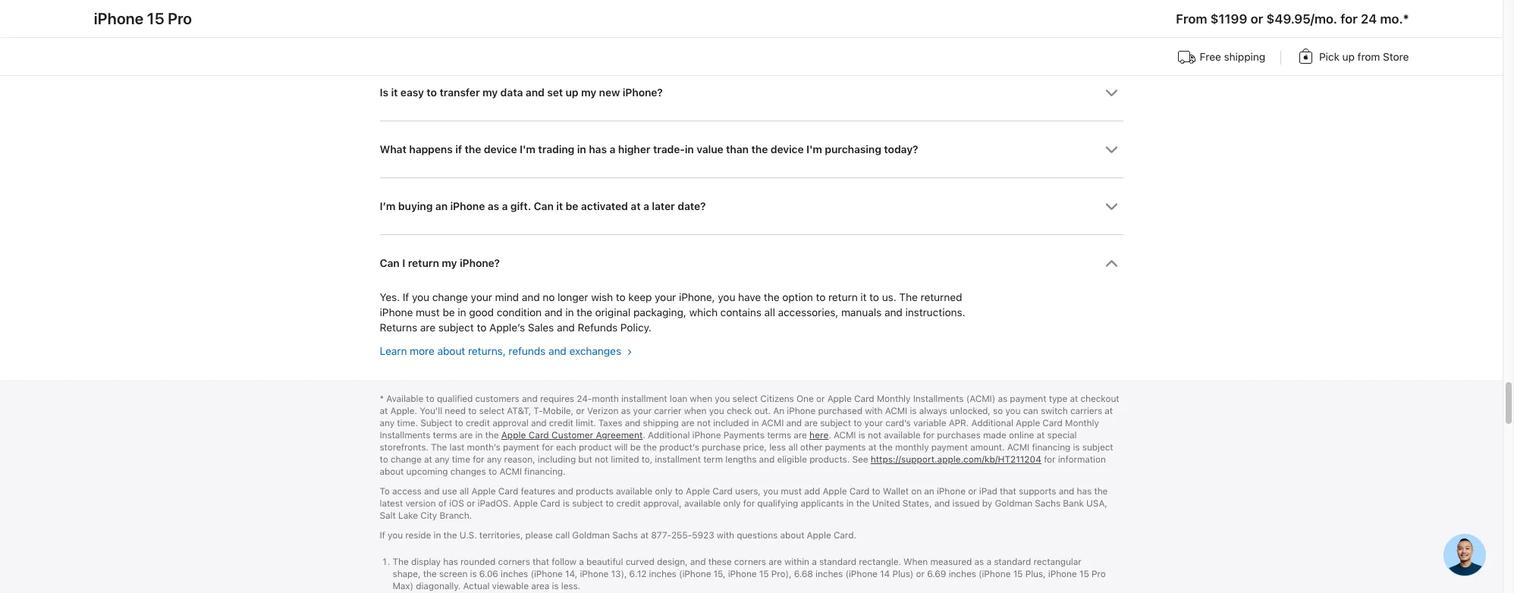 Task type: locate. For each thing, give the bounding box(es) containing it.
at right 'type'
[[1070, 394, 1079, 405]]

1 vertical spatial an
[[925, 486, 935, 497]]

sachs inside to access and use all apple card features and products available only to apple card users, you must add apple card to wallet on an iphone or ipad that supports and has the latest version of ios or ipados. apple card is subject to credit approval, available only for qualifying applicants in the united states, and issued by goldman sachs bank usa, salt lake city branch.
[[1035, 499, 1061, 509]]

1 vertical spatial only
[[723, 499, 741, 509]]

1 horizontal spatial installments
[[913, 394, 964, 405]]

new
[[599, 86, 620, 98]]

installments up storefronts. at the bottom of the page
[[380, 431, 431, 441]]

up inside dropdown button
[[566, 86, 579, 98]]

any left time
[[435, 455, 450, 465]]

additional inside * available to qualified customers and requires 24-month installment loan when you select citizens one or apple card monthly installments (acmi) as payment type at checkout at apple. you'll need to select at&t, t-mobile, or verizon as your carrier when you check out. an iphone purchased with acmi is always unlocked, so you can switch carriers at any time. subject to credit approval and credit limit. taxes and shipping are not included in acmi and are subject to your card's variable apr. additional apple card monthly installments terms are in the
[[972, 418, 1014, 429]]

not
[[697, 418, 711, 429], [868, 431, 882, 441], [595, 455, 609, 465]]

card up "purchased" on the right of the page
[[854, 394, 875, 405]]

about inside iphone 15 pro 'main content'
[[437, 346, 465, 358]]

for inside the for information about upcoming changes to acmi financing.
[[1044, 455, 1056, 465]]

as inside 'the display has rounded corners that follow a beautiful curved design, and these corners are within a standard rectangle. when measured as a standard rectangular shape, the screen is 6.06 inches (iphone 14, iphone 13), 6.12 inches (iphone 15, iphone 15 pro), 6.68 inches (iphone 14 plus) or 6.69 inches (iphone 15 plus, iphone 15 pro max) diagonally. actual viewable area is less.'
[[975, 557, 984, 567]]

payment up "reason,"
[[503, 443, 540, 453]]

and left no
[[522, 292, 540, 304]]

about right the more
[[437, 346, 465, 358]]

list
[[380, 0, 1124, 380], [94, 46, 1409, 72]]

it up manuals
[[861, 292, 867, 304]]

acmi down "reason,"
[[500, 467, 522, 478]]

1 (iphone from the left
[[531, 569, 563, 580]]

customers
[[475, 394, 520, 405]]

the left last
[[431, 443, 447, 453]]

the left the monthly
[[879, 443, 893, 453]]

it
[[391, 86, 398, 98], [556, 200, 563, 212], [861, 292, 867, 304]]

can left i
[[380, 257, 400, 269]]

2 horizontal spatial it
[[861, 292, 867, 304]]

chevrondown image for iphone?
[[1105, 86, 1118, 99]]

must inside to access and use all apple card features and products available only to apple card users, you must add apple card to wallet on an iphone or ipad that supports and has the latest version of ios or ipados. apple card is subject to credit approval, available only for qualifying applicants in the united states, and issued by goldman sachs bank usa, salt lake city branch.
[[781, 486, 802, 497]]

1 horizontal spatial only
[[723, 499, 741, 509]]

to up accessories,
[[816, 292, 826, 304]]

1 vertical spatial must
[[781, 486, 802, 497]]

when
[[904, 557, 928, 567]]

has left higher
[[589, 143, 607, 155]]

and inside . acmi is not available for purchases made online at special storefronts. the last month's payment for each product will be the product's purchase price, less all other payments at the monthly payment amount. acmi financing is subject to change at any time for any reason, including but not limited to, installment term lengths and eligible products. see
[[759, 455, 775, 465]]

so
[[993, 406, 1003, 417]]

financing
[[1032, 443, 1071, 453]]

2 . from the left
[[829, 431, 832, 441]]

you
[[412, 292, 430, 304], [718, 292, 736, 304], [715, 394, 730, 405], [709, 406, 725, 417], [1006, 406, 1021, 417], [764, 486, 779, 497], [388, 530, 403, 541]]

0 horizontal spatial 15
[[760, 569, 769, 580]]

today?
[[884, 143, 919, 155]]

be left activated at the left top of the page
[[566, 200, 579, 212]]

have
[[738, 292, 761, 304]]

are
[[420, 322, 436, 334], [682, 418, 695, 429], [805, 418, 818, 429], [460, 431, 473, 441], [794, 431, 807, 441], [769, 557, 782, 567]]

has up the "screen"
[[443, 557, 458, 567]]

the right us.
[[900, 292, 918, 304]]

1 horizontal spatial with
[[865, 406, 883, 417]]

users,
[[735, 486, 761, 497]]

for down financing
[[1044, 455, 1056, 465]]

and up bank
[[1059, 486, 1075, 497]]

actual
[[463, 581, 490, 592]]

any down month's on the left of the page
[[487, 455, 502, 465]]

need
[[445, 406, 466, 417]]

that left follow on the bottom left
[[533, 557, 549, 567]]

1 list item from the top
[[380, 0, 1124, 6]]

learn more about returns, refunds and exchanges link
[[380, 346, 632, 358]]

not up see
[[868, 431, 882, 441]]

with inside * available to qualified customers and requires 24-month installment loan when you select citizens one or apple card monthly installments (acmi) as payment type at checkout at apple. you'll need to select at&t, t-mobile, or verizon as your carrier when you check out. an iphone purchased with acmi is always unlocked, so you can switch carriers at any time. subject to credit approval and credit limit. taxes and shipping are not included in acmi and are subject to your card's variable apr. additional apple card monthly installments terms are in the
[[865, 406, 883, 417]]

2 horizontal spatial has
[[1077, 486, 1092, 497]]

2 vertical spatial has
[[443, 557, 458, 567]]

1 horizontal spatial about
[[437, 346, 465, 358]]

0 horizontal spatial must
[[416, 307, 440, 319]]

(iphone left plus,
[[979, 569, 1011, 580]]

states,
[[903, 499, 932, 509]]

to
[[380, 486, 390, 497]]

iphone up issued
[[937, 486, 966, 497]]

* right 24
[[1404, 11, 1409, 27]]

installment inside * available to qualified customers and requires 24-month installment loan when you select citizens one or apple card monthly installments (acmi) as payment type at checkout at apple. you'll need to select at&t, t-mobile, or verizon as your carrier when you check out. an iphone purchased with acmi is always unlocked, so you can switch carriers at any time. subject to credit approval and credit limit. taxes and shipping are not included in acmi and are subject to your card's variable apr. additional apple card monthly installments terms are in the
[[622, 394, 668, 405]]

1 horizontal spatial standard
[[994, 557, 1032, 567]]

or
[[1251, 11, 1264, 27], [817, 394, 825, 405], [576, 406, 585, 417], [968, 486, 977, 497], [467, 499, 475, 509], [916, 569, 925, 580]]

1 vertical spatial change
[[391, 455, 422, 465]]

3 chevrondown image from the top
[[1105, 257, 1118, 270]]

to inside the for information about upcoming changes to acmi financing.
[[489, 467, 497, 478]]

0 horizontal spatial sachs
[[613, 530, 638, 541]]

diagonally.
[[416, 581, 461, 592]]

monthly up card's
[[877, 394, 911, 405]]

you up contains
[[718, 292, 736, 304]]

return right i
[[408, 257, 439, 269]]

must up qualifying
[[781, 486, 802, 497]]

additional up made
[[972, 418, 1014, 429]]

from $1199 or $49.95 /mo. for 24 mo. *
[[1176, 11, 1409, 27]]

877-
[[651, 530, 672, 541]]

1 vertical spatial list item
[[380, 234, 1124, 380]]

subject inside . acmi is not available for purchases made online at special storefronts. the last month's payment for each product will be the product's purchase price, less all other payments at the monthly payment amount. acmi financing is subject to change at any time for any reason, including but not limited to, installment term lengths and eligible products. see
[[1083, 443, 1114, 453]]

2 vertical spatial chevrondown image
[[1105, 257, 1118, 270]]

0 horizontal spatial with
[[717, 530, 735, 541]]

and down t- on the bottom
[[531, 418, 547, 429]]

1 vertical spatial up
[[566, 86, 579, 98]]

* inside iphone 15 pro 'main content'
[[1404, 11, 1409, 27]]

if
[[403, 292, 409, 304], [380, 530, 385, 541]]

what happens if the device i'm trading in has a higher trade-in value than the device i'm purchasing today? button
[[380, 121, 1124, 177]]

2 standard from the left
[[994, 557, 1032, 567]]

for inside iphone 15 pro 'main content'
[[1341, 11, 1358, 27]]

0 horizontal spatial standard
[[820, 557, 857, 567]]

a left higher
[[610, 143, 616, 155]]

0 vertical spatial all
[[765, 307, 775, 319]]

in right the applicants
[[847, 499, 854, 509]]

iphone inside yes. if you change your mind and no longer wish to keep your iphone, you have the option to return it to us. the returned iphone must be in good condition and in the original packaging, which contains all accessories, manuals and instructions. returns are subject to apple's sales and refunds policy.
[[380, 307, 413, 319]]

iphone down one
[[787, 406, 816, 417]]

3 inches from the left
[[816, 569, 843, 580]]

salt
[[380, 511, 396, 521]]

trade-
[[653, 143, 685, 155]]

only
[[655, 486, 673, 497], [723, 499, 741, 509]]

0 vertical spatial installments
[[913, 394, 964, 405]]

0 vertical spatial an
[[435, 200, 448, 212]]

has inside 'the display has rounded corners that follow a beautiful curved design, and these corners are within a standard rectangle. when measured as a standard rectangular shape, the screen is 6.06 inches (iphone 14, iphone 13), 6.12 inches (iphone 15, iphone 15 pro), 6.68 inches (iphone 14 plus) or 6.69 inches (iphone 15 plus, iphone 15 pro max) diagonally. actual viewable area is less.'
[[443, 557, 458, 567]]

from
[[1176, 11, 1208, 27]]

0 horizontal spatial my
[[442, 257, 457, 269]]

date?
[[678, 200, 706, 212]]

higher
[[618, 143, 651, 155]]

when right the loan
[[690, 394, 713, 405]]

0 horizontal spatial installments
[[380, 431, 431, 441]]

0 vertical spatial available
[[884, 431, 921, 441]]

has inside to access and use all apple card features and products available only to apple card users, you must add apple card to wallet on an iphone or ipad that supports and has the latest version of ios or ipados. apple card is subject to credit approval, available only for qualifying applicants in the united states, and issued by goldman sachs bank usa, salt lake city branch.
[[1077, 486, 1092, 497]]

1 horizontal spatial up
[[1343, 51, 1355, 63]]

with right '5923'
[[717, 530, 735, 541]]

chevrondown image inside "is it easy to transfer my data and set up my new iphone?" dropdown button
[[1105, 86, 1118, 99]]

1 terms from the left
[[433, 431, 457, 441]]

2 horizontal spatial not
[[868, 431, 882, 441]]

1 horizontal spatial additional
[[972, 418, 1014, 429]]

1 horizontal spatial payment
[[932, 443, 968, 453]]

subject inside yes. if you change your mind and no longer wish to keep your iphone, you have the option to return it to us. the returned iphone must be in good condition and in the original packaging, which contains all accessories, manuals and instructions. returns are subject to apple's sales and refunds policy.
[[438, 322, 474, 334]]

installment
[[622, 394, 668, 405], [655, 455, 701, 465]]

standard down card.
[[820, 557, 857, 567]]

0 vertical spatial be
[[566, 200, 579, 212]]

as up the so
[[998, 394, 1008, 405]]

2 corners from the left
[[734, 557, 767, 567]]

call
[[556, 530, 570, 541]]

1 horizontal spatial *
[[1404, 11, 1409, 27]]

2 list item from the top
[[380, 234, 1124, 380]]

1 chevrondown image from the top
[[1105, 86, 1118, 99]]

2 horizontal spatial be
[[631, 443, 641, 453]]

1 horizontal spatial terms
[[767, 431, 792, 441]]

0 horizontal spatial all
[[460, 486, 469, 497]]

payment inside * available to qualified customers and requires 24-month installment loan when you select citizens one or apple card monthly installments (acmi) as payment type at checkout at apple. you'll need to select at&t, t-mobile, or verizon as your carrier when you check out. an iphone purchased with acmi is always unlocked, so you can switch carriers at any time. subject to credit approval and credit limit. taxes and shipping are not included in acmi and are subject to your card's variable apr. additional apple card monthly installments terms are in the
[[1010, 394, 1047, 405]]

0 vertical spatial about
[[437, 346, 465, 358]]

activated
[[581, 200, 628, 212]]

0 vertical spatial change
[[432, 292, 468, 304]]

united
[[873, 499, 900, 509]]

1 horizontal spatial all
[[765, 307, 775, 319]]

0 vertical spatial if
[[403, 292, 409, 304]]

the right have
[[764, 292, 780, 304]]

is inside * available to qualified customers and requires 24-month installment loan when you select citizens one or apple card monthly installments (acmi) as payment type at checkout at apple. you'll need to select at&t, t-mobile, or verizon as your carrier when you check out. an iphone purchased with acmi is always unlocked, so you can switch carriers at any time. subject to credit approval and credit limit. taxes and shipping are not included in acmi and are subject to your card's variable apr. additional apple card monthly installments terms are in the
[[910, 406, 917, 417]]

subject inside to access and use all apple card features and products available only to apple card users, you must add apple card to wallet on an iphone or ipad that supports and has the latest version of ios or ipados. apple card is subject to credit approval, available only for qualifying applicants in the united states, and issued by goldman sachs bank usa, salt lake city branch.
[[572, 499, 603, 509]]

unlocked,
[[950, 406, 991, 417]]

0 horizontal spatial *
[[380, 394, 384, 405]]

can inside list item
[[380, 257, 400, 269]]

1 horizontal spatial be
[[566, 200, 579, 212]]

questions
[[737, 530, 778, 541]]

the display has rounded corners that follow a beautiful curved design, and these corners are within a standard rectangle. when measured as a standard rectangular shape, the screen is 6.06 inches (iphone 14, iphone 13), 6.12 inches (iphone 15, iphone 15 pro), 6.68 inches (iphone 14 plus) or 6.69 inches (iphone 15 plus, iphone 15 pro max) diagonally. actual viewable area is less.
[[393, 557, 1106, 592]]

1 horizontal spatial monthly
[[1066, 418, 1100, 429]]

select down customers
[[479, 406, 505, 417]]

. up payments
[[829, 431, 832, 441]]

on
[[912, 486, 922, 497]]

available inside . acmi is not available for purchases made online at special storefronts. the last month's payment for each product will be the product's purchase price, less all other payments at the monthly payment amount. acmi financing is subject to change at any time for any reason, including but not limited to, installment term lengths and eligible products. see
[[884, 431, 921, 441]]

that right the 'ipad'
[[1000, 486, 1017, 497]]

0 horizontal spatial about
[[380, 467, 404, 478]]

(iphone up "area"
[[531, 569, 563, 580]]

pick
[[1320, 51, 1340, 63]]

access
[[392, 486, 422, 497]]

0 horizontal spatial any
[[380, 418, 395, 429]]

the down "longer"
[[577, 307, 593, 319]]

or right one
[[817, 394, 825, 405]]

0 horizontal spatial up
[[566, 86, 579, 98]]

24-
[[577, 394, 592, 405]]

1 horizontal spatial if
[[403, 292, 409, 304]]

6.12
[[630, 569, 647, 580]]

1 horizontal spatial 15
[[1014, 569, 1023, 580]]

you up the included
[[709, 406, 725, 417]]

not inside * available to qualified customers and requires 24-month installment loan when you select citizens one or apple card monthly installments (acmi) as payment type at checkout at apple. you'll need to select at&t, t-mobile, or verizon as your carrier when you check out. an iphone purchased with acmi is always unlocked, so you can switch carriers at any time. subject to credit approval and credit limit. taxes and shipping are not included in acmi and are subject to your card's variable apr. additional apple card monthly installments terms are in the
[[697, 418, 711, 429]]

1 horizontal spatial it
[[556, 200, 563, 212]]

return inside dropdown button
[[408, 257, 439, 269]]

inches right 6.68
[[816, 569, 843, 580]]

the inside 'the display has rounded corners that follow a beautiful curved design, and these corners are within a standard rectangle. when measured as a standard rectangular shape, the screen is 6.06 inches (iphone 14, iphone 13), 6.12 inches (iphone 15, iphone 15 pro), 6.68 inches (iphone 14 plus) or 6.69 inches (iphone 15 plus, iphone 15 pro max) diagonally. actual viewable area is less.'
[[423, 569, 437, 580]]

see
[[853, 455, 869, 465]]

and down one
[[787, 418, 802, 429]]

0 horizontal spatial only
[[655, 486, 673, 497]]

change down storefronts. at the bottom of the page
[[391, 455, 422, 465]]

0 vertical spatial *
[[1404, 11, 1409, 27]]

credit inside to access and use all apple card features and products available only to apple card users, you must add apple card to wallet on an iphone or ipad that supports and has the latest version of ios or ipados. apple card is subject to credit approval, available only for qualifying applicants in the united states, and issued by goldman sachs bank usa, salt lake city branch.
[[617, 499, 641, 509]]

by
[[983, 499, 993, 509]]

1 vertical spatial shipping
[[643, 418, 679, 429]]

that inside 'the display has rounded corners that follow a beautiful curved design, and these corners are within a standard rectangle. when measured as a standard rectangular shape, the screen is 6.06 inches (iphone 14, iphone 13), 6.12 inches (iphone 15, iphone 15 pro), 6.68 inches (iphone 14 plus) or 6.69 inches (iphone 15 plus, iphone 15 pro max) diagonally. actual viewable area is less.'
[[533, 557, 549, 567]]

is
[[910, 406, 917, 417], [859, 431, 866, 441], [1074, 443, 1080, 453], [563, 499, 570, 509], [470, 569, 477, 580], [552, 581, 559, 592]]

0 vertical spatial return
[[408, 257, 439, 269]]

. up the to,
[[643, 431, 646, 441]]

iphone inside dropdown button
[[450, 200, 485, 212]]

term
[[704, 455, 723, 465]]

that inside to access and use all apple card features and products available only to apple card users, you must add apple card to wallet on an iphone or ipad that supports and has the latest version of ios or ipados. apple card is subject to credit approval, available only for qualifying applicants in the united states, and issued by goldman sachs bank usa, salt lake city branch.
[[1000, 486, 1017, 497]]

i'm
[[380, 200, 396, 212]]

as right measured
[[975, 557, 984, 567]]

0 horizontal spatial device
[[484, 143, 517, 155]]

2 vertical spatial it
[[861, 292, 867, 304]]

are up the more
[[420, 322, 436, 334]]

what
[[380, 143, 407, 155]]

can i return my iphone? button
[[380, 235, 1124, 291]]

you inside to access and use all apple card features and products available only to apple card users, you must add apple card to wallet on an iphone or ipad that supports and has the latest version of ios or ipados. apple card is subject to credit approval, available only for qualifying applicants in the united states, and issued by goldman sachs bank usa, salt lake city branch.
[[764, 486, 779, 497]]

are inside yes. if you change your mind and no longer wish to keep your iphone, you have the option to return it to us. the returned iphone must be in good condition and in the original packaging, which contains all accessories, manuals and instructions. returns are subject to apple's sales and refunds policy.
[[420, 322, 436, 334]]

your left carrier
[[633, 406, 652, 417]]

corners
[[498, 557, 530, 567], [734, 557, 767, 567]]

1 vertical spatial if
[[380, 530, 385, 541]]

keep
[[629, 292, 652, 304]]

1 horizontal spatial shipping
[[1225, 51, 1266, 63]]

to inside dropdown button
[[427, 86, 437, 98]]

but
[[579, 455, 593, 465]]

0 horizontal spatial can
[[380, 257, 400, 269]]

easy
[[401, 86, 424, 98]]

0 vertical spatial select
[[733, 394, 758, 405]]

1 horizontal spatial available
[[685, 499, 721, 509]]

0 vertical spatial additional
[[972, 418, 1014, 429]]

1 horizontal spatial the
[[431, 443, 447, 453]]

and left these at left
[[690, 557, 706, 567]]

1 vertical spatial chevrondown image
[[1105, 200, 1118, 213]]

credit up month's on the left of the page
[[466, 418, 490, 429]]

i
[[402, 257, 405, 269]]

apple down approval
[[501, 431, 526, 441]]

15 left plus,
[[1014, 569, 1023, 580]]

chevrondown image
[[1105, 143, 1118, 156]]

chevrondown image inside i'm buying an iphone as a gift. can it be activated at a later date? dropdown button
[[1105, 200, 1118, 213]]

2 i'm from the left
[[807, 143, 823, 155]]

only up approval,
[[655, 486, 673, 497]]

has up bank
[[1077, 486, 1092, 497]]

return inside yes. if you change your mind and no longer wish to keep your iphone, you have the option to return it to us. the returned iphone must be in good condition and in the original packaging, which contains all accessories, manuals and instructions. returns are subject to apple's sales and refunds policy.
[[829, 292, 858, 304]]

0 vertical spatial goldman
[[995, 499, 1033, 509]]

inches down measured
[[949, 569, 977, 580]]

2 horizontal spatial available
[[884, 431, 921, 441]]

will
[[615, 443, 628, 453]]

0 vertical spatial the
[[900, 292, 918, 304]]

refunds
[[509, 346, 546, 358]]

are up pro),
[[769, 557, 782, 567]]

about for returns,
[[437, 346, 465, 358]]

4 inches from the left
[[949, 569, 977, 580]]

the left the united
[[857, 499, 870, 509]]

or down when
[[916, 569, 925, 580]]

to down need
[[455, 418, 463, 429]]

an
[[435, 200, 448, 212], [925, 486, 935, 497]]

in down "longer"
[[566, 307, 574, 319]]

0 horizontal spatial monthly
[[877, 394, 911, 405]]

1 horizontal spatial must
[[781, 486, 802, 497]]

chevrondown image
[[1105, 86, 1118, 99], [1105, 200, 1118, 213], [1105, 257, 1118, 270]]

select up check
[[733, 394, 758, 405]]

2 horizontal spatial the
[[900, 292, 918, 304]]

storefronts.
[[380, 443, 429, 453]]

in inside to access and use all apple card features and products available only to apple card users, you must add apple card to wallet on an iphone or ipad that supports and has the latest version of ios or ipados. apple card is subject to credit approval, available only for qualifying applicants in the united states, and issued by goldman sachs bank usa, salt lake city branch.
[[847, 499, 854, 509]]

usa,
[[1087, 499, 1108, 509]]

changes
[[451, 467, 486, 478]]

0 vertical spatial with
[[865, 406, 883, 417]]

when
[[690, 394, 713, 405], [684, 406, 707, 417]]

is inside to access and use all apple card features and products available only to apple card users, you must add apple card to wallet on an iphone or ipad that supports and has the latest version of ios or ipados. apple card is subject to credit approval, available only for qualifying applicants in the united states, and issued by goldman sachs bank usa, salt lake city branch.
[[563, 499, 570, 509]]

approval,
[[643, 499, 682, 509]]

1 vertical spatial the
[[431, 443, 447, 453]]

1 horizontal spatial goldman
[[995, 499, 1033, 509]]

the inside yes. if you change your mind and no longer wish to keep your iphone, you have the option to return it to us. the returned iphone must be in good condition and in the original packaging, which contains all accessories, manuals and instructions. returns are subject to apple's sales and refunds policy.
[[900, 292, 918, 304]]

online
[[1009, 431, 1035, 441]]

yes. if you change your mind and no longer wish to keep your iphone, you have the option to return it to us. the returned iphone must be in good condition and in the original packaging, which contains all accessories, manuals and instructions. returns are subject to apple's sales and refunds policy.
[[380, 292, 966, 334]]

be inside i'm buying an iphone as a gift. can it be activated at a later date? dropdown button
[[566, 200, 579, 212]]

apple card customer agreement . additional iphone payments terms are here
[[501, 431, 829, 441]]

1 vertical spatial when
[[684, 406, 707, 417]]

the left u.s. at the bottom left
[[444, 530, 457, 541]]

about up within
[[781, 530, 805, 541]]

you right yes.
[[412, 292, 430, 304]]

the right if
[[465, 143, 481, 155]]

from
[[1358, 51, 1381, 63]]

0 vertical spatial only
[[655, 486, 673, 497]]

2 horizontal spatial 15
[[1080, 569, 1090, 580]]

the down "display"
[[423, 569, 437, 580]]

an inside dropdown button
[[435, 200, 448, 212]]

the up usa,
[[1095, 486, 1108, 497]]

0 vertical spatial it
[[391, 86, 398, 98]]

1 horizontal spatial sachs
[[1035, 499, 1061, 509]]

0 vertical spatial has
[[589, 143, 607, 155]]

you'll
[[420, 406, 443, 417]]

to right changes
[[489, 467, 497, 478]]

0 horizontal spatial change
[[391, 455, 422, 465]]

card down see
[[850, 486, 870, 497]]

1 horizontal spatial return
[[829, 292, 858, 304]]

upcoming
[[406, 467, 448, 478]]

2 vertical spatial all
[[460, 486, 469, 497]]

or inside 'the display has rounded corners that follow a beautiful curved design, and these corners are within a standard rectangle. when measured as a standard rectangular shape, the screen is 6.06 inches (iphone 14, iphone 13), 6.12 inches (iphone 15, iphone 15 pro), 6.68 inches (iphone 14 plus) or 6.69 inches (iphone 15 plus, iphone 15 pro max) diagonally. actual viewable area is less.'
[[916, 569, 925, 580]]

about inside the for information about upcoming changes to acmi financing.
[[380, 467, 404, 478]]

it right gift.
[[556, 200, 563, 212]]

(iphone
[[531, 569, 563, 580], [679, 569, 711, 580], [846, 569, 878, 580], [979, 569, 1011, 580]]

0 vertical spatial must
[[416, 307, 440, 319]]

0 horizontal spatial the
[[393, 557, 409, 567]]

not left the included
[[697, 418, 711, 429]]

1 vertical spatial return
[[829, 292, 858, 304]]

corners down questions
[[734, 557, 767, 567]]

0 vertical spatial chevrondown image
[[1105, 86, 1118, 99]]

what happens if the device i'm trading in has a higher trade-in value than the device i'm purchasing today?
[[380, 143, 919, 155]]

0 horizontal spatial not
[[595, 455, 609, 465]]

standard up plus,
[[994, 557, 1032, 567]]

1 horizontal spatial device
[[771, 143, 804, 155]]

amount.
[[971, 443, 1005, 453]]

0 horizontal spatial that
[[533, 557, 549, 567]]

1 horizontal spatial not
[[697, 418, 711, 429]]

2 terms from the left
[[767, 431, 792, 441]]

of
[[438, 499, 447, 509]]

2 inches from the left
[[649, 569, 677, 580]]

value
[[697, 143, 724, 155]]

i'm left purchasing at the right top of the page
[[807, 143, 823, 155]]

is up call
[[563, 499, 570, 509]]

an right 'on' in the bottom of the page
[[925, 486, 935, 497]]

1 vertical spatial can
[[380, 257, 400, 269]]

or up issued
[[968, 486, 977, 497]]

the inside . acmi is not available for purchases made online at special storefronts. the last month's payment for each product will be the product's purchase price, less all other payments at the monthly payment amount. acmi financing is subject to change at any time for any reason, including but not limited to, installment term lengths and eligible products. see
[[431, 443, 447, 453]]

has
[[589, 143, 607, 155], [1077, 486, 1092, 497], [443, 557, 458, 567]]

list item
[[380, 0, 1124, 6], [380, 234, 1124, 380]]

. inside . acmi is not available for purchases made online at special storefronts. the last month's payment for each product will be the product's purchase price, less all other payments at the monthly payment amount. acmi financing is subject to change at any time for any reason, including but not limited to, installment term lengths and eligible products. see
[[829, 431, 832, 441]]

for down variable at the right bottom of the page
[[923, 431, 935, 441]]

change inside . acmi is not available for purchases made online at special storefronts. the last month's payment for each product will be the product's purchase price, less all other payments at the monthly payment amount. acmi financing is subject to change at any time for any reason, including but not limited to, installment term lengths and eligible products. see
[[391, 455, 422, 465]]

if
[[455, 143, 462, 155]]

can i return my iphone?
[[380, 257, 500, 269]]

0 horizontal spatial shipping
[[643, 418, 679, 429]]

in up month's on the left of the page
[[476, 431, 483, 441]]

(acmi)
[[967, 394, 996, 405]]

subject down good
[[438, 322, 474, 334]]

available down card's
[[884, 431, 921, 441]]

2 chevrondown image from the top
[[1105, 200, 1118, 213]]

1 vertical spatial that
[[533, 557, 549, 567]]

your
[[471, 292, 492, 304], [655, 292, 676, 304], [633, 406, 652, 417], [865, 418, 883, 429]]



Task type: vqa. For each thing, say whether or not it's contained in the screenshot.
the Where
no



Task type: describe. For each thing, give the bounding box(es) containing it.
for inside to access and use all apple card features and products available only to apple card users, you must add apple card to wallet on an iphone or ipad that supports and has the latest version of ios or ipados. apple card is subject to credit approval, available only for qualifying applicants in the united states, and issued by goldman sachs bank usa, salt lake city branch.
[[744, 499, 755, 509]]

2 15 from the left
[[1014, 569, 1023, 580]]

terms inside * available to qualified customers and requires 24-month installment loan when you select citizens one or apple card monthly installments (acmi) as payment type at checkout at apple. you'll need to select at&t, t-mobile, or verizon as your carrier when you check out. an iphone purchased with acmi is always unlocked, so you can switch carriers at any time. subject to credit approval and credit limit. taxes and shipping are not included in acmi and are subject to your card's variable apr. additional apple card monthly installments terms are in the
[[433, 431, 457, 441]]

acmi up card's
[[885, 406, 908, 417]]

your up good
[[471, 292, 492, 304]]

must inside yes. if you change your mind and no longer wish to keep your iphone, you have the option to return it to us. the returned iphone must be in good condition and in the original packaging, which contains all accessories, manuals and instructions. returns are subject to apple's sales and refunds policy.
[[416, 307, 440, 319]]

and left issued
[[935, 499, 950, 509]]

2 device from the left
[[771, 143, 804, 155]]

15,
[[714, 569, 726, 580]]

1 vertical spatial installments
[[380, 431, 431, 441]]

payments
[[724, 431, 765, 441]]

an inside to access and use all apple card features and products available only to apple card users, you must add apple card to wallet on an iphone or ipad that supports and has the latest version of ios or ipados. apple card is subject to credit approval, available only for qualifying applicants in the united states, and issued by goldman sachs bank usa, salt lake city branch.
[[925, 486, 935, 497]]

0 horizontal spatial it
[[391, 86, 398, 98]]

checkout
[[1081, 394, 1120, 405]]

later
[[652, 200, 675, 212]]

0 vertical spatial up
[[1343, 51, 1355, 63]]

0 horizontal spatial goldman
[[572, 530, 610, 541]]

5923
[[692, 530, 715, 541]]

apple up "purchased" on the right of the page
[[828, 394, 852, 405]]

card down switch
[[1043, 418, 1063, 429]]

to down good
[[477, 322, 487, 334]]

1 vertical spatial not
[[868, 431, 882, 441]]

to left us.
[[870, 292, 880, 304]]

your left card's
[[865, 418, 883, 429]]

https://support.apple.com/kb/ht211204 link
[[871, 455, 1042, 465]]

1 standard from the left
[[820, 557, 857, 567]]

product's
[[660, 443, 700, 453]]

is it easy to transfer my data and set up my new iphone? button
[[380, 64, 1124, 120]]

goldman inside to access and use all apple card features and products available only to apple card users, you must add apple card to wallet on an iphone or ipad that supports and has the latest version of ios or ipados. apple card is subject to credit approval, available only for qualifying applicants in the united states, and issued by goldman sachs bank usa, salt lake city branch.
[[995, 499, 1033, 509]]

you down salt on the bottom left of page
[[388, 530, 403, 541]]

in down out.
[[752, 418, 759, 429]]

card down features on the bottom left of page
[[540, 499, 561, 509]]

manuals
[[842, 307, 882, 319]]

to down products
[[606, 499, 614, 509]]

happens
[[409, 143, 453, 155]]

verizon
[[587, 406, 619, 417]]

for up the including
[[542, 443, 554, 453]]

iphone up purchase
[[693, 431, 721, 441]]

2 vertical spatial available
[[685, 499, 721, 509]]

switch
[[1041, 406, 1068, 417]]

each
[[556, 443, 577, 453]]

a up 6.68
[[812, 557, 817, 567]]

in left value
[[685, 143, 694, 155]]

us.
[[882, 292, 897, 304]]

mobile,
[[543, 406, 574, 417]]

0 horizontal spatial payment
[[503, 443, 540, 453]]

at down checkout
[[1105, 406, 1113, 417]]

apple.
[[390, 406, 417, 417]]

a right follow on the bottom left
[[579, 557, 584, 567]]

for information about upcoming changes to acmi financing.
[[380, 455, 1106, 478]]

returns
[[380, 322, 417, 334]]

about for upcoming
[[380, 467, 404, 478]]

wish
[[591, 292, 613, 304]]

iphone inside to access and use all apple card features and products available only to apple card users, you must add apple card to wallet on an iphone or ipad that supports and has the latest version of ios or ipados. apple card is subject to credit approval, available only for qualifying applicants in the united states, and issued by goldman sachs bank usa, salt lake city branch.
[[937, 486, 966, 497]]

or down 24-
[[576, 406, 585, 417]]

2 vertical spatial about
[[781, 530, 805, 541]]

6.68
[[794, 569, 813, 580]]

and up of
[[424, 486, 440, 497]]

to up original
[[616, 292, 626, 304]]

the up the to,
[[644, 443, 657, 453]]

to up approval,
[[675, 486, 684, 497]]

trading
[[538, 143, 575, 155]]

and inside 'the display has rounded corners that follow a beautiful curved design, and these corners are within a standard rectangle. when measured as a standard rectangular shape, the screen is 6.06 inches (iphone 14, iphone 13), 6.12 inches (iphone 15, iphone 15 pro), 6.68 inches (iphone 14 plus) or 6.69 inches (iphone 15 plus, iphone 15 pro max) diagonally. actual viewable area is less.'
[[690, 557, 706, 567]]

are inside 'the display has rounded corners that follow a beautiful curved design, and these corners are within a standard rectangle. when measured as a standard rectangular shape, the screen is 6.06 inches (iphone 14, iphone 13), 6.12 inches (iphone 15, iphone 15 pro), 6.68 inches (iphone 14 plus) or 6.69 inches (iphone 15 plus, iphone 15 pro max) diagonally. actual viewable area is less.'
[[769, 557, 782, 567]]

beautiful
[[587, 557, 623, 567]]

1 vertical spatial monthly
[[1066, 418, 1100, 429]]

monthly
[[895, 443, 929, 453]]

if inside yes. if you change your mind and no longer wish to keep your iphone, you have the option to return it to us. the returned iphone must be in good condition and in the original packaging, which contains all accessories, manuals and instructions. returns are subject to apple's sales and refunds policy.
[[403, 292, 409, 304]]

and inside dropdown button
[[526, 86, 545, 98]]

1 horizontal spatial iphone?
[[623, 86, 663, 98]]

1 horizontal spatial any
[[435, 455, 450, 465]]

shipping inside * available to qualified customers and requires 24-month installment loan when you select citizens one or apple card monthly installments (acmi) as payment type at checkout at apple. you'll need to select at&t, t-mobile, or verizon as your carrier when you check out. an iphone purchased with acmi is always unlocked, so you can switch carriers at any time. subject to credit approval and credit limit. taxes and shipping are not included in acmi and are subject to your card's variable apr. additional apple card monthly installments terms are in the
[[643, 418, 679, 429]]

1 horizontal spatial my
[[483, 86, 498, 98]]

plus,
[[1026, 569, 1046, 580]]

are up other at the bottom of page
[[794, 431, 807, 441]]

and down no
[[545, 307, 563, 319]]

4 (iphone from the left
[[979, 569, 1011, 580]]

all inside . acmi is not available for purchases made online at special storefronts. the last month's payment for each product will be the product's purchase price, less all other payments at the monthly payment amount. acmi financing is subject to change at any time for any reason, including but not limited to, installment term lengths and eligible products. see
[[789, 443, 798, 453]]

use
[[442, 486, 457, 497]]

features
[[521, 486, 556, 497]]

iphone inside * available to qualified customers and requires 24-month installment loan when you select citizens one or apple card monthly installments (acmi) as payment type at checkout at apple. you'll need to select at&t, t-mobile, or verizon as your carrier when you check out. an iphone purchased with acmi is always unlocked, so you can switch carriers at any time. subject to credit approval and credit limit. taxes and shipping are not included in acmi and are subject to your card's variable apr. additional apple card monthly installments terms are in the
[[787, 406, 816, 417]]

if inside footnotes list
[[380, 530, 385, 541]]

rounded
[[461, 557, 496, 567]]

0 vertical spatial can
[[534, 200, 554, 212]]

version
[[406, 499, 436, 509]]

2 horizontal spatial any
[[487, 455, 502, 465]]

time
[[452, 455, 470, 465]]

it inside yes. if you change your mind and no longer wish to keep your iphone, you have the option to return it to us. the returned iphone must be in good condition and in the original packaging, which contains all accessories, manuals and instructions. returns are subject to apple's sales and refunds policy.
[[861, 292, 867, 304]]

1 i'm from the left
[[520, 143, 536, 155]]

iphone,
[[679, 292, 715, 304]]

apple down can
[[1016, 418, 1041, 429]]

$1199
[[1211, 11, 1248, 27]]

always
[[920, 406, 948, 417]]

or inside iphone 15 pro 'main content'
[[1251, 11, 1264, 27]]

2 (iphone from the left
[[679, 569, 711, 580]]

a left later at the top of page
[[644, 200, 649, 212]]

supports
[[1019, 486, 1057, 497]]

apple left card.
[[807, 530, 832, 541]]

iphone down beautiful
[[580, 569, 609, 580]]

are down carrier
[[682, 418, 695, 429]]

1 vertical spatial with
[[717, 530, 735, 541]]

card down t- on the bottom
[[529, 431, 549, 441]]

24
[[1361, 11, 1378, 27]]

acmi inside the for information about upcoming changes to acmi financing.
[[500, 467, 522, 478]]

1 . from the left
[[643, 431, 646, 441]]

is up actual
[[470, 569, 477, 580]]

approval
[[493, 418, 529, 429]]

and up t- on the bottom
[[522, 394, 538, 405]]

list containing free shipping
[[94, 46, 1409, 72]]

and down sales
[[549, 346, 567, 358]]

if you reside in the u.s. territories, please call goldman sachs at 877-255-5923 with questions about apple card.
[[380, 530, 857, 541]]

check
[[727, 406, 752, 417]]

list item containing can i return my iphone?
[[380, 234, 1124, 380]]

1 horizontal spatial credit
[[549, 418, 574, 429]]

at left apple.
[[380, 406, 388, 417]]

* available to qualified customers and requires 24-month installment loan when you select citizens one or apple card monthly installments (acmi) as payment type at checkout at apple. you'll need to select at&t, t-mobile, or verizon as your carrier when you check out. an iphone purchased with acmi is always unlocked, so you can switch carriers at any time. subject to credit approval and credit limit. taxes and shipping are not included in acmi and are subject to your card's variable apr. additional apple card monthly installments terms are in the
[[380, 394, 1120, 441]]

can
[[1024, 406, 1039, 417]]

the inside * available to qualified customers and requires 24-month installment loan when you select citizens one or apple card monthly installments (acmi) as payment type at checkout at apple. you'll need to select at&t, t-mobile, or verizon as your carrier when you check out. an iphone purchased with acmi is always unlocked, so you can switch carriers at any time. subject to credit approval and credit limit. taxes and shipping are not included in acmi and are subject to your card's variable apr. additional apple card monthly installments terms are in the
[[485, 431, 499, 441]]

requires
[[540, 394, 575, 405]]

is right "area"
[[552, 581, 559, 592]]

iphone down rectangular
[[1049, 569, 1077, 580]]

to inside . acmi is not available for purchases made online at special storefronts. the last month's payment for each product will be the product's purchase price, less all other payments at the monthly payment amount. acmi financing is subject to change at any time for any reason, including but not limited to, installment term lengths and eligible products. see
[[380, 455, 388, 465]]

your up packaging,
[[655, 292, 676, 304]]

at inside dropdown button
[[631, 200, 641, 212]]

0 vertical spatial monthly
[[877, 394, 911, 405]]

0 horizontal spatial additional
[[648, 431, 690, 441]]

is it easy to transfer my data and set up my new iphone?
[[380, 86, 663, 98]]

the right the than
[[752, 143, 768, 155]]

variable
[[914, 418, 947, 429]]

iphone? inside list item
[[460, 257, 500, 269]]

be inside . acmi is not available for purchases made online at special storefronts. the last month's payment for each product will be the product's purchase price, less all other payments at the monthly payment amount. acmi financing is subject to change at any time for any reason, including but not limited to, installment term lengths and eligible products. see
[[631, 443, 641, 453]]

to right need
[[468, 406, 477, 417]]

shipping inside list
[[1225, 51, 1266, 63]]

be inside yes. if you change your mind and no longer wish to keep your iphone, you have the option to return it to us. the returned iphone must be in good condition and in the original packaging, which contains all accessories, manuals and instructions. returns are subject to apple's sales and refunds policy.
[[443, 307, 455, 319]]

is up the information
[[1074, 443, 1080, 453]]

list containing is it easy to transfer my data and set up my new iphone?
[[380, 0, 1124, 380]]

price,
[[743, 443, 767, 453]]

original
[[595, 307, 631, 319]]

chevrondown image inside can i return my iphone? dropdown button
[[1105, 257, 1118, 270]]

you right the so
[[1006, 406, 1021, 417]]

i'm buying an iphone as a gift. can it be activated at a later date? button
[[380, 178, 1124, 234]]

2 horizontal spatial my
[[581, 86, 597, 98]]

max)
[[393, 581, 414, 592]]

products
[[576, 486, 614, 497]]

out.
[[755, 406, 771, 417]]

1 inches from the left
[[501, 569, 528, 580]]

at left 877-
[[641, 530, 649, 541]]

6.69
[[928, 569, 947, 580]]

all inside yes. if you change your mind and no longer wish to keep your iphone, you have the option to return it to us. the returned iphone must be in good condition and in the original packaging, which contains all accessories, manuals and instructions. returns are subject to apple's sales and refunds policy.
[[765, 307, 775, 319]]

mo.
[[1381, 11, 1404, 27]]

apple down features on the bottom left of page
[[514, 499, 538, 509]]

acmi down an
[[762, 418, 784, 429]]

apple down term
[[686, 486, 710, 497]]

3 (iphone from the left
[[846, 569, 878, 580]]

iphone right 15,
[[728, 569, 757, 580]]

viewable
[[492, 581, 529, 592]]

at up upcoming
[[424, 455, 432, 465]]

is
[[380, 86, 389, 98]]

are up last
[[460, 431, 473, 441]]

eligible
[[777, 455, 807, 465]]

is up payments
[[859, 431, 866, 441]]

branch.
[[440, 511, 472, 521]]

1 15 from the left
[[760, 569, 769, 580]]

good
[[469, 307, 494, 319]]

returned
[[921, 292, 963, 304]]

u.s.
[[460, 530, 477, 541]]

and right features on the bottom left of page
[[558, 486, 574, 497]]

a right measured
[[987, 557, 992, 567]]

1 corners from the left
[[498, 557, 530, 567]]

more
[[410, 346, 435, 358]]

to up the united
[[872, 486, 881, 497]]

or right ios on the left bottom of page
[[467, 499, 475, 509]]

accessories,
[[778, 307, 839, 319]]

0 vertical spatial when
[[690, 394, 713, 405]]

in right trading
[[577, 143, 586, 155]]

2 vertical spatial not
[[595, 455, 609, 465]]

for down month's on the left of the page
[[473, 455, 485, 465]]

you up check
[[715, 394, 730, 405]]

option
[[783, 292, 813, 304]]

card.
[[834, 530, 857, 541]]

packaging,
[[634, 307, 687, 319]]

$49.95
[[1267, 11, 1311, 27]]

payments
[[825, 443, 866, 453]]

my inside can i return my iphone? dropdown button
[[442, 257, 457, 269]]

1 device from the left
[[484, 143, 517, 155]]

bank
[[1064, 499, 1084, 509]]

other
[[801, 443, 823, 453]]

in left good
[[458, 307, 466, 319]]

change inside yes. if you change your mind and no longer wish to keep your iphone, you have the option to return it to us. the returned iphone must be in good condition and in the original packaging, which contains all accessories, manuals and instructions. returns are subject to apple's sales and refunds policy.
[[432, 292, 468, 304]]

which
[[689, 307, 718, 319]]

a left gift.
[[502, 200, 508, 212]]

as inside dropdown button
[[488, 200, 499, 212]]

acmi down "online"
[[1008, 443, 1030, 453]]

learn more about returns, refunds and exchanges
[[380, 346, 624, 358]]

and up agreement at the bottom
[[625, 418, 641, 429]]

at up financing
[[1037, 431, 1045, 441]]

reason,
[[504, 455, 535, 465]]

0 horizontal spatial available
[[616, 486, 653, 497]]

an
[[774, 406, 785, 417]]

all inside to access and use all apple card features and products available only to apple card users, you must add apple card to wallet on an iphone or ipad that supports and has the latest version of ios or ipados. apple card is subject to credit approval, available only for qualifying applicants in the united states, and issued by goldman sachs bank usa, salt lake city branch.
[[460, 486, 469, 497]]

* inside * available to qualified customers and requires 24-month installment loan when you select citizens one or apple card monthly installments (acmi) as payment type at checkout at apple. you'll need to select at&t, t-mobile, or verizon as your carrier when you check out. an iphone purchased with acmi is always unlocked, so you can switch carriers at any time. subject to credit approval and credit limit. taxes and shipping are not included in acmi and are subject to your card's variable apr. additional apple card monthly installments terms are in the
[[380, 394, 384, 405]]

in right reside
[[434, 530, 441, 541]]

card up the ipados.
[[498, 486, 519, 497]]

acmi up payments
[[834, 431, 856, 441]]

14,
[[565, 569, 578, 580]]

installment inside . acmi is not available for purchases made online at special storefronts. the last month's payment for each product will be the product's purchase price, less all other payments at the monthly payment amount. acmi financing is subject to change at any time for any reason, including but not limited to, installment term lengths and eligible products. see
[[655, 455, 701, 465]]

learn
[[380, 346, 407, 358]]

any inside * available to qualified customers and requires 24-month installment loan when you select citizens one or apple card monthly installments (acmi) as payment type at checkout at apple. you'll need to select at&t, t-mobile, or verizon as your carrier when you check out. an iphone purchased with acmi is always unlocked, so you can switch carriers at any time. subject to credit approval and credit limit. taxes and shipping are not included in acmi and are subject to your card's variable apr. additional apple card monthly installments terms are in the
[[380, 418, 395, 429]]

reside
[[406, 530, 431, 541]]

footnotes list
[[380, 393, 1124, 593]]

chevrondown image for a
[[1105, 200, 1118, 213]]

at right payments
[[869, 443, 877, 453]]

longer
[[558, 292, 589, 304]]

here link
[[810, 431, 829, 441]]

apple up the applicants
[[823, 486, 847, 497]]

and down us.
[[885, 307, 903, 319]]

iphone 15 pro main content
[[0, 0, 1503, 577]]

to down "purchased" on the right of the page
[[854, 418, 862, 429]]

subject inside * available to qualified customers and requires 24-month installment loan when you select citizens one or apple card monthly installments (acmi) as payment type at checkout at apple. you'll need to select at&t, t-mobile, or verizon as your carrier when you check out. an iphone purchased with acmi is always unlocked, so you can switch carriers at any time. subject to credit approval and credit limit. taxes and shipping are not included in acmi and are subject to your card's variable apr. additional apple card monthly installments terms are in the
[[821, 418, 852, 429]]

as up the taxes
[[621, 406, 631, 417]]

available
[[387, 394, 424, 405]]

apple up the ipados.
[[472, 486, 496, 497]]

the inside 'the display has rounded corners that follow a beautiful curved design, and these corners are within a standard rectangle. when measured as a standard rectangular shape, the screen is 6.06 inches (iphone 14, iphone 13), 6.12 inches (iphone 15, iphone 15 pro), 6.68 inches (iphone 14 plus) or 6.69 inches (iphone 15 plus, iphone 15 pro max) diagonally. actual viewable area is less.'
[[393, 557, 409, 567]]

than
[[726, 143, 749, 155]]

at&t,
[[507, 406, 531, 417]]

to up you'll
[[426, 394, 435, 405]]

has inside what happens if the device i'm trading in has a higher trade-in value than the device i'm purchasing today? dropdown button
[[589, 143, 607, 155]]

purchase
[[702, 443, 741, 453]]

to access and use all apple card features and products available only to apple card users, you must add apple card to wallet on an iphone or ipad that supports and has the latest version of ios or ipados. apple card is subject to credit approval, available only for qualifying applicants in the united states, and issued by goldman sachs bank usa, salt lake city branch.
[[380, 486, 1108, 521]]

are up here at the right bottom of page
[[805, 418, 818, 429]]

financing.
[[525, 467, 566, 478]]

apr.
[[949, 418, 969, 429]]

3 15 from the left
[[1080, 569, 1090, 580]]

0 horizontal spatial select
[[479, 406, 505, 417]]

0 horizontal spatial credit
[[466, 418, 490, 429]]

refunds
[[578, 322, 618, 334]]

free shipping
[[1200, 51, 1266, 63]]

gift.
[[511, 200, 531, 212]]

qualified
[[437, 394, 473, 405]]



